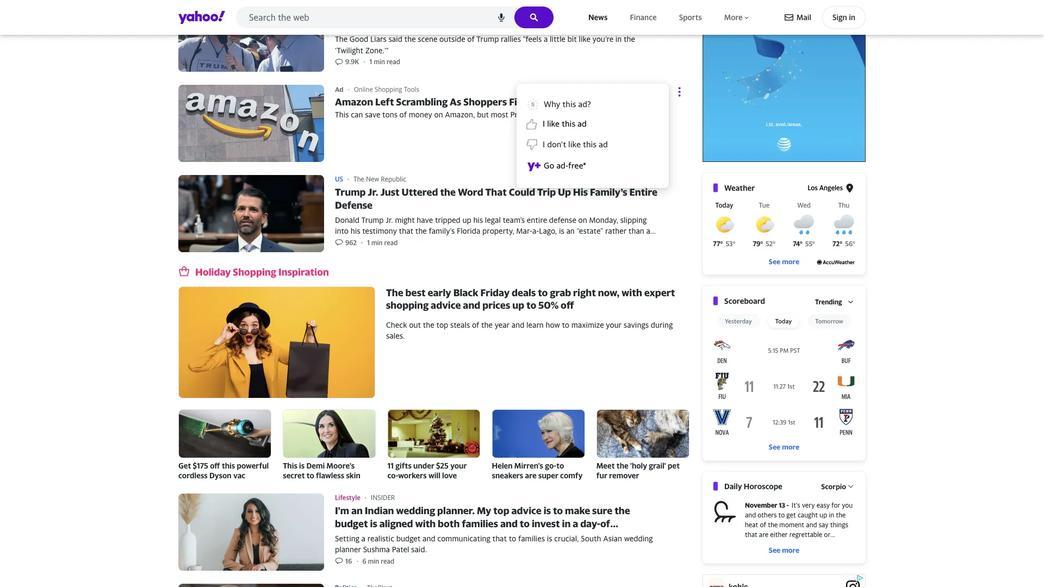 Task type: locate. For each thing, give the bounding box(es) containing it.
of down others
[[760, 521, 766, 529]]

1 horizontal spatial ad
[[599, 139, 608, 149]]

° left 56
[[840, 240, 843, 248]]

off down grab
[[561, 300, 574, 311]]

the inside meet the 'holy grail' pet fur remover
[[617, 461, 629, 470]]

1 horizontal spatial out
[[531, 96, 547, 107]]

steals
[[450, 320, 470, 329]]

1 horizontal spatial with
[[622, 287, 642, 299]]

like inside i like this ad button
[[547, 119, 560, 129]]

are down mirren's
[[525, 471, 537, 480]]

with inside i'm an indian wedding planner. my top advice is to make sure the budget is aligned with both families and to invest in a day-of coordination team.
[[415, 518, 436, 530]]

gifts
[[396, 461, 412, 470]]

bit
[[568, 35, 577, 44]]

52
[[766, 240, 773, 248]]

1 vertical spatial the
[[354, 175, 364, 183]]

to up invest
[[553, 505, 563, 517]]

more down 12:39 1st
[[782, 443, 800, 451]]

-
[[787, 501, 789, 509]]

off inside get $175 off this powerful cordless dyson vac
[[210, 461, 220, 470]]

said.
[[411, 545, 427, 554]]

1 horizontal spatial check
[[442, 19, 470, 30]]

° right 77
[[733, 240, 736, 248]]

trump jr. just uttered the word that could trip up his family's entire defense
[[335, 186, 658, 211]]

° left "52"
[[760, 240, 763, 248]]

prime
[[510, 110, 530, 119]]

of inside it's very easy for you and others to get caught up in the heat of the moment and say things that are either regrettable or unforgettable. you may as well let it all happen. resistance is futile.
[[760, 521, 766, 529]]

2 vertical spatial trump
[[335, 186, 366, 198]]

to up comfy
[[557, 461, 564, 470]]

this for this is demi moore's secret to flawless skin
[[283, 461, 297, 470]]

2 vertical spatial read
[[381, 557, 394, 565]]

1 vertical spatial advertisement region
[[703, 575, 866, 587]]

1 horizontal spatial families
[[518, 534, 545, 543]]

1 vertical spatial more
[[782, 443, 800, 451]]

1 vertical spatial i
[[543, 139, 545, 149]]

outside
[[440, 35, 465, 44]]

min for jr.
[[371, 239, 383, 246]]

of right outside
[[467, 35, 475, 44]]

the best early black friday deals to grab right now, with expert shopping advice and prices up to 50% off image
[[178, 287, 375, 399]]

· for 9.9k · 1 min read
[[364, 58, 365, 66]]

1 vertical spatial min
[[371, 239, 383, 246]]

read right 962
[[384, 239, 398, 246]]

$175
[[193, 461, 208, 470]]

0 vertical spatial a
[[544, 35, 548, 44]]

0 vertical spatial shopping
[[375, 86, 402, 93]]

advice inside i'm an indian wedding planner. my top advice is to make sure the budget is aligned with both families and to invest in a day-of coordination team.
[[512, 505, 542, 517]]

ad inside i like this ad button
[[578, 119, 587, 129]]

0 vertical spatial are
[[567, 110, 578, 119]]

1 vertical spatial are
[[525, 471, 537, 480]]

1 vertical spatial like
[[547, 119, 560, 129]]

1 horizontal spatial top
[[493, 505, 509, 517]]

1 for pranksters
[[370, 58, 372, 66]]

more for weather
[[782, 257, 800, 266]]

0 horizontal spatial budget
[[335, 518, 368, 530]]

see more down either
[[769, 546, 800, 555]]

moore's
[[327, 461, 355, 470]]

this down why this ad? at the top
[[562, 119, 576, 129]]

0 horizontal spatial the
[[335, 35, 348, 44]]

2 see more link from the top
[[714, 442, 855, 452]]

0 horizontal spatial wedding
[[396, 505, 435, 517]]

1 see more link from the top
[[714, 201, 855, 266]]

angeles
[[820, 184, 843, 192]]

are up unforgettable.
[[759, 531, 769, 538]]

9.9k
[[345, 58, 359, 66]]

this inside why this ad? link
[[563, 99, 576, 109]]

0 horizontal spatial families
[[462, 518, 498, 530]]

november 13 -
[[745, 501, 789, 509]]

13
[[779, 501, 785, 509]]

1 vertical spatial advice
[[512, 505, 542, 517]]

are down why this ad? at the top
[[567, 110, 578, 119]]

unforgettable.
[[745, 541, 787, 548]]

0 vertical spatial i
[[543, 119, 545, 129]]

and down caught
[[806, 521, 817, 529]]

mail
[[797, 13, 812, 22]]

trump up defense
[[335, 186, 366, 198]]

° right 72
[[853, 240, 856, 248]]

all
[[745, 550, 752, 558]]

° right 79
[[773, 240, 776, 248]]

1 more from the top
[[782, 257, 800, 266]]

a inside the good liars said the scene outside of trump rallies "feels a little bit like you're in the 'twilight zone.'"
[[544, 35, 548, 44]]

1 vertical spatial see
[[769, 443, 781, 451]]

that down heat
[[745, 531, 758, 538]]

7
[[746, 413, 753, 431]]

and right year
[[512, 320, 525, 329]]

like inside i don't like this ad button
[[568, 139, 581, 149]]

expert
[[644, 287, 675, 299]]

a down "make"
[[573, 518, 578, 530]]

online shopping tools link
[[354, 86, 419, 93]]

in down for
[[829, 511, 834, 519]]

tab list
[[714, 314, 855, 328]]

like right don't in the right of the page
[[568, 139, 581, 149]]

i for i like this ad
[[543, 119, 545, 129]]

horoscope
[[744, 482, 783, 491]]

0 vertical spatial up
[[512, 300, 524, 311]]

advice down early on the left
[[431, 300, 461, 311]]

1 horizontal spatial budget
[[396, 534, 421, 543]]

1 horizontal spatial 11
[[745, 377, 754, 395]]

this left ad?
[[563, 99, 576, 109]]

advertisement region
[[703, 0, 866, 162], [703, 575, 866, 587]]

why
[[544, 99, 560, 109]]

of inside the good liars said the scene outside of trump rallies "feels a little bit like you're in the 'twilight zone.'"
[[467, 35, 475, 44]]

families inside i'm an indian wedding planner. my top advice is to make sure the budget is aligned with both families and to invest in a day-of coordination team.
[[462, 518, 498, 530]]

pst
[[790, 347, 800, 354]]

is down as
[[812, 550, 817, 558]]

1 vertical spatial trump
[[477, 35, 499, 44]]

see
[[769, 257, 781, 266], [769, 443, 781, 451], [769, 546, 781, 555]]

° right 74 at the top right of the page
[[812, 240, 815, 248]]

11:27
[[774, 383, 786, 390]]

read down "zone.'""
[[387, 58, 400, 66]]

is down indian
[[370, 518, 377, 530]]

0 vertical spatial budget
[[335, 518, 368, 530]]

love
[[442, 471, 457, 480]]

a inside setting a realistic budget and communicating that to families is crucial, south asian wedding planner sushma patel said.
[[361, 534, 366, 543]]

1 horizontal spatial today
[[776, 318, 792, 325]]

0 vertical spatial wedding
[[396, 505, 435, 517]]

see more down 12:39 1st
[[769, 443, 800, 451]]

2 vertical spatial 11
[[387, 461, 394, 470]]

3 ° from the left
[[760, 240, 763, 248]]

0 horizontal spatial ad
[[578, 119, 587, 129]]

2 vertical spatial see more link
[[714, 546, 855, 555]]

1st right 11:27
[[788, 383, 795, 390]]

see down "52"
[[769, 257, 781, 266]]

families down invest
[[518, 534, 545, 543]]

wed
[[798, 201, 811, 209]]

lifestyle
[[335, 494, 360, 502]]

with
[[622, 287, 642, 299], [415, 518, 436, 530]]

0 horizontal spatial with
[[415, 518, 436, 530]]

0 vertical spatial see more link
[[714, 201, 855, 266]]

0 vertical spatial like
[[579, 35, 591, 44]]

2 vertical spatial more
[[782, 546, 800, 555]]

workers
[[398, 471, 427, 480]]

i left don't in the right of the page
[[543, 139, 545, 149]]

with right now,
[[622, 287, 642, 299]]

0 vertical spatial read
[[387, 58, 400, 66]]

0 vertical spatial out
[[531, 96, 547, 107]]

more left may
[[782, 546, 800, 555]]

of inside i'm an indian wedding planner. my top advice is to make sure the budget is aligned with both families and to invest in a day-of coordination team.
[[600, 518, 610, 530]]

with up team.
[[415, 518, 436, 530]]

search image
[[530, 13, 538, 22]]

3 see more from the top
[[769, 546, 800, 555]]

1 horizontal spatial that
[[745, 531, 758, 538]]

wedding right the asian
[[624, 534, 653, 543]]

meet the 'holy grail' pet fur remover
[[597, 461, 680, 480]]

1 vertical spatial top
[[493, 505, 509, 517]]

0 vertical spatial check
[[442, 19, 470, 30]]

others
[[758, 511, 777, 519]]

1 vertical spatial families
[[518, 534, 545, 543]]

sure
[[592, 505, 613, 517]]

0 vertical spatial trump
[[482, 6, 513, 17]]

the inside the best early black friday deals to grab right now, with expert shopping advice and prices up to 50% off
[[386, 287, 403, 299]]

budget down an
[[335, 518, 368, 530]]

your
[[606, 320, 622, 329], [450, 461, 467, 470]]

of right steals
[[472, 320, 479, 329]]

0 horizontal spatial that
[[493, 534, 507, 543]]

say
[[819, 521, 829, 529]]

black
[[453, 287, 478, 299]]

confront
[[387, 6, 430, 17]]

this down i like this ad button
[[583, 139, 597, 149]]

you
[[789, 541, 800, 548]]

4 ° from the left
[[773, 240, 776, 248]]

tools
[[404, 86, 419, 93]]

today
[[716, 201, 733, 209], [776, 318, 792, 325]]

9.9k comments element
[[345, 58, 359, 66]]

budget inside i'm an indian wedding planner. my top advice is to make sure the budget is aligned with both families and to invest in a day-of coordination team.
[[335, 518, 368, 530]]

7 ° from the left
[[840, 240, 843, 248]]

toolbar
[[785, 6, 866, 29]]

and inside i'm an indian wedding planner. my top advice is to make sure the budget is aligned with both families and to invest in a day-of coordination team.
[[500, 518, 518, 530]]

is inside setting a realistic budget and communicating that to families is crucial, south asian wedding planner sushma patel said.
[[547, 534, 552, 543]]

is up secret
[[299, 461, 305, 470]]

to inside setting a realistic budget and communicating that to families is crucial, south asian wedding planner sushma patel said.
[[509, 534, 516, 543]]

pet
[[668, 461, 680, 470]]

the inside the good liars said the scene outside of trump rallies "feels a little bit like you're in the 'twilight zone.'"
[[335, 35, 348, 44]]

indian
[[365, 505, 394, 517]]

1 horizontal spatial a
[[544, 35, 548, 44]]

budget up patel
[[396, 534, 421, 543]]

under
[[413, 461, 434, 470]]

1 horizontal spatial are
[[567, 110, 578, 119]]

to down demi
[[307, 471, 314, 480]]

wedding inside i'm an indian wedding planner. my top advice is to make sure the budget is aligned with both families and to invest in a day-of coordination team.
[[396, 505, 435, 517]]

1 for trump
[[367, 239, 370, 246]]

to
[[538, 287, 548, 299], [526, 300, 536, 311], [562, 320, 570, 329], [557, 461, 564, 470], [307, 471, 314, 480], [553, 505, 563, 517], [779, 511, 785, 519], [520, 518, 530, 530], [509, 534, 516, 543]]

0 horizontal spatial are
[[525, 471, 537, 480]]

in inside it's very easy for you and others to get caught up in the heat of the moment and say things that are either regrettable or unforgettable. you may as well let it all happen. resistance is futile.
[[829, 511, 834, 519]]

· left 6
[[356, 557, 358, 565]]

1 vertical spatial today
[[776, 318, 792, 325]]

to right communicating
[[509, 534, 516, 543]]

1 horizontal spatial this
[[335, 110, 349, 119]]

year
[[495, 320, 510, 329]]

1 vertical spatial out
[[409, 320, 421, 329]]

2 vertical spatial like
[[568, 139, 581, 149]]

1 vertical spatial with
[[415, 518, 436, 530]]

is down invest
[[547, 534, 552, 543]]

12:39
[[773, 419, 787, 426]]

could
[[509, 186, 535, 198]]

0 vertical spatial see
[[769, 257, 781, 266]]

inspiration
[[278, 266, 329, 278]]

2 horizontal spatial are
[[759, 531, 769, 538]]

that inside setting a realistic budget and communicating that to families is crucial, south asian wedding planner sushma patel said.
[[493, 534, 507, 543]]

this up secret
[[283, 461, 297, 470]]

today up 5:15 pm pst
[[776, 318, 792, 325]]

0 vertical spatial ad
[[578, 119, 587, 129]]

6 ° from the left
[[812, 240, 815, 248]]

meet the 'holy grail' pet fur remover link
[[597, 409, 690, 481]]

out down 'shopping'
[[409, 320, 421, 329]]

0 horizontal spatial check
[[386, 320, 407, 329]]

shopping right holiday
[[233, 266, 276, 278]]

los angeles
[[808, 184, 843, 192]]

3 see more link from the top
[[714, 546, 855, 555]]

check up sales. in the bottom left of the page
[[386, 320, 407, 329]]

1 vertical spatial see more
[[769, 443, 800, 451]]

min down "zone.'""
[[374, 58, 385, 66]]

1 vertical spatial up
[[820, 511, 827, 519]]

up
[[512, 300, 524, 311], [820, 511, 827, 519]]

0 vertical spatial advice
[[431, 300, 461, 311]]

and inside setting a realistic budget and communicating that to families is crucial, south asian wedding planner sushma patel said.
[[423, 534, 436, 543]]

2 advertisement region from the top
[[703, 575, 866, 587]]

the up remover
[[617, 461, 629, 470]]

read for confront
[[387, 58, 400, 66]]

this
[[563, 99, 576, 109], [562, 119, 576, 129], [583, 139, 597, 149], [222, 461, 235, 470]]

1 see from the top
[[769, 257, 781, 266]]

0 vertical spatial min
[[374, 58, 385, 66]]

i
[[543, 119, 545, 129], [543, 139, 545, 149]]

this left can
[[335, 110, 349, 119]]

None search field
[[236, 7, 554, 32]]

view ad options image
[[673, 86, 687, 97]]

2 i from the top
[[543, 139, 545, 149]]

· right ad
[[348, 85, 350, 93]]

today inside button
[[776, 318, 792, 325]]

to left get
[[779, 511, 785, 519]]

1st for 22
[[788, 383, 795, 390]]

the inside i'm an indian wedding planner. my top advice is to make sure the budget is aligned with both families and to invest in a day-of coordination team.
[[615, 505, 630, 517]]

super
[[538, 471, 559, 480]]

wedding up aligned
[[396, 505, 435, 517]]

° left 53
[[720, 240, 723, 248]]

go-
[[545, 461, 557, 470]]

1 vertical spatial wedding
[[624, 534, 653, 543]]

Search query text field
[[236, 7, 554, 28]]

regrettable
[[790, 531, 823, 538]]

1 horizontal spatial wedding
[[624, 534, 653, 543]]

3 see from the top
[[769, 546, 781, 555]]

the
[[404, 35, 416, 44], [624, 35, 635, 44], [440, 186, 456, 198], [423, 320, 435, 329], [481, 320, 493, 329], [617, 461, 629, 470], [615, 505, 630, 517], [836, 511, 846, 519], [768, 521, 778, 529]]

accuweather image
[[817, 260, 855, 265]]

0 vertical spatial the
[[335, 35, 348, 44]]

2 vertical spatial a
[[361, 534, 366, 543]]

0 vertical spatial see more
[[769, 257, 800, 266]]

i inside button
[[543, 119, 545, 129]]

see more down 74 at the top right of the page
[[769, 257, 800, 266]]

advice inside the best early black friday deals to grab right now, with expert shopping advice and prices up to 50% off
[[431, 300, 461, 311]]

trump left rallies
[[477, 35, 499, 44]]

up down easy
[[820, 511, 827, 519]]

1 vertical spatial 11
[[814, 413, 824, 431]]

top inside i'm an indian wedding planner. my top advice is to make sure the budget is aligned with both families and to invest in a day-of coordination team.
[[493, 505, 509, 517]]

1 vertical spatial budget
[[396, 534, 421, 543]]

1 horizontal spatial shopping
[[375, 86, 402, 93]]

i for i don't like this ad
[[543, 139, 545, 149]]

11 gifts under $25 your co-workers will love link
[[387, 409, 481, 481]]

trump jr. just uttered the word that could trip up his family's entire defense link
[[178, 175, 685, 252]]

holiday shopping inspiration
[[195, 266, 329, 278]]

coordination
[[335, 531, 395, 543]]

79 ° 52 °
[[753, 240, 776, 248]]

1 vertical spatial check
[[386, 320, 407, 329]]

0 horizontal spatial a
[[361, 534, 366, 543]]

the for the good liars said the scene outside of trump rallies "feels a little bit like you're in the 'twilight zone.'"
[[335, 35, 348, 44]]

trump up rallies
[[482, 6, 513, 17]]

1st for 11
[[788, 419, 796, 426]]

ad
[[335, 86, 344, 93]]

° left 55 on the right of page
[[800, 240, 803, 248]]

1 vertical spatial 1
[[367, 239, 370, 246]]

republic
[[381, 175, 406, 183]]

°
[[720, 240, 723, 248], [733, 240, 736, 248], [760, 240, 763, 248], [773, 240, 776, 248], [800, 240, 803, 248], [812, 240, 815, 248], [840, 240, 843, 248], [853, 240, 856, 248]]

to inside this is demi moore's secret to flawless skin
[[307, 471, 314, 480]]

0 vertical spatial with
[[622, 287, 642, 299]]

1 vertical spatial off
[[210, 461, 220, 470]]

1 down "zone.'""
[[370, 58, 372, 66]]

ad down i like this ad button
[[599, 139, 608, 149]]

min right 6
[[368, 557, 379, 565]]

1 horizontal spatial off
[[561, 300, 574, 311]]

2 vertical spatial the
[[386, 287, 403, 299]]

11 right fiu in the right of the page
[[745, 377, 754, 395]]

your up the love
[[450, 461, 467, 470]]

free*
[[568, 161, 586, 170]]

0 vertical spatial 1
[[370, 58, 372, 66]]

0 vertical spatial your
[[606, 320, 622, 329]]

good
[[350, 35, 368, 44]]

the left word
[[440, 186, 456, 198]]

in right the you're
[[616, 35, 622, 44]]

i inside button
[[543, 139, 545, 149]]

go ad-free*
[[544, 161, 586, 170]]

0 vertical spatial off
[[561, 300, 574, 311]]

and up setting a realistic budget and communicating that to families is crucial, south asian wedding planner sushma patel said.
[[500, 518, 518, 530]]

11:27 1st
[[774, 383, 795, 390]]

off up dyson
[[210, 461, 220, 470]]

0 vertical spatial advertisement region
[[703, 0, 866, 162]]

79
[[753, 240, 760, 248]]

· right 962
[[361, 239, 363, 246]]

sign
[[833, 13, 847, 22]]

is inside this is demi moore's secret to flawless skin
[[299, 461, 305, 470]]

1 vertical spatial a
[[573, 518, 578, 530]]

1 i from the top
[[543, 119, 545, 129]]

0 vertical spatial 11
[[745, 377, 754, 395]]

11 for penn
[[814, 413, 824, 431]]

2 vertical spatial min
[[368, 557, 379, 565]]

0 horizontal spatial shopping
[[233, 266, 276, 278]]

1 right 962
[[367, 239, 370, 246]]

this inside this is demi moore's secret to flawless skin
[[283, 461, 297, 470]]

advice up invest
[[512, 505, 542, 517]]

1 vertical spatial see more link
[[714, 442, 855, 452]]

11 for fiu
[[745, 377, 754, 395]]

defense
[[335, 199, 373, 211]]

74 ° 55 °
[[793, 240, 815, 248]]

i down why
[[543, 119, 545, 129]]

reality
[[408, 19, 440, 30]]

check down delusional
[[442, 19, 470, 30]]

3 more from the top
[[782, 546, 800, 555]]

like down why
[[547, 119, 560, 129]]

2 horizontal spatial the
[[386, 287, 403, 299]]

1 vertical spatial your
[[450, 461, 467, 470]]

2 vertical spatial see
[[769, 546, 781, 555]]

1 vertical spatial ad
[[599, 139, 608, 149]]

0 horizontal spatial today
[[716, 201, 733, 209]]

shopping up left
[[375, 86, 402, 93]]

shopping
[[386, 300, 429, 311]]

77
[[713, 240, 720, 248]]

this for this can save tons of money on amazon, but most prime members are ignoring it.
[[335, 110, 349, 119]]

see down 12:39
[[769, 443, 781, 451]]

"feels
[[523, 35, 542, 44]]

up inside it's very easy for you and others to get caught up in the heat of the moment and say things that are either regrettable or unforgettable. you may as well let it all happen. resistance is futile.
[[820, 511, 827, 519]]

finance link
[[628, 10, 659, 24]]

1 horizontal spatial advice
[[512, 505, 542, 517]]

check inside pranksters confront delusional trump supporters with uncomfortable reality check
[[442, 19, 470, 30]]

0 vertical spatial this
[[335, 110, 349, 119]]

mail link
[[785, 8, 812, 27]]

53
[[726, 240, 733, 248]]

0 horizontal spatial advice
[[431, 300, 461, 311]]

top left steals
[[436, 320, 448, 329]]

and up said.
[[423, 534, 436, 543]]

1 horizontal spatial up
[[820, 511, 827, 519]]

and down black
[[463, 300, 480, 311]]

more down 74 at the top right of the page
[[782, 257, 800, 266]]

find
[[509, 96, 529, 107]]

1 see more from the top
[[769, 257, 800, 266]]

read down sushma
[[381, 557, 394, 565]]

0 horizontal spatial off
[[210, 461, 220, 470]]

toolbar containing mail
[[785, 6, 866, 29]]

or
[[824, 531, 831, 538]]

ad · online shopping tools
[[335, 85, 419, 93]]

1st right 12:39
[[788, 419, 796, 426]]

0 vertical spatial more
[[782, 257, 800, 266]]

today down weather
[[716, 201, 733, 209]]

of down 'sure' at the right of page
[[600, 518, 610, 530]]



Task type: vqa. For each thing, say whether or not it's contained in the screenshot.
T
no



Task type: describe. For each thing, give the bounding box(es) containing it.
are inside helen mirren's go-to sneakers are super comfy
[[525, 471, 537, 480]]

planner.
[[437, 505, 475, 517]]

either
[[770, 531, 788, 538]]

skin
[[346, 471, 360, 480]]

of right tons
[[400, 110, 407, 119]]

amazon left scrambling as shoppers find out about secret...
[[335, 96, 618, 107]]

that inside it's very easy for you and others to get caught up in the heat of the moment and say things that are either regrettable or unforgettable. you may as well let it all happen. resistance is futile.
[[745, 531, 758, 538]]

is up invest
[[544, 505, 551, 517]]

· for 16 · 6 min read
[[356, 557, 358, 565]]

top inside check out the top steals of the year and learn how to maximize your savings during sales.
[[436, 320, 448, 329]]

meet
[[597, 461, 615, 470]]

to up 50%
[[538, 287, 548, 299]]

budget inside setting a realistic budget and communicating that to families is crucial, south asian wedding planner sushma patel said.
[[396, 534, 421, 543]]

november
[[745, 501, 778, 509]]

up inside the best early black friday deals to grab right now, with expert shopping advice and prices up to 50% off
[[512, 300, 524, 311]]

ad-
[[556, 161, 568, 170]]

more button
[[722, 10, 752, 24]]

read for an
[[381, 557, 394, 565]]

holiday
[[195, 266, 231, 278]]

news link
[[586, 10, 610, 24]]

right
[[573, 287, 596, 299]]

very
[[802, 501, 815, 509]]

to inside check out the top steals of the year and learn how to maximize your savings during sales.
[[562, 320, 570, 329]]

holiday shopping inspiration link
[[195, 265, 329, 278]]

2 ° from the left
[[733, 240, 736, 248]]

wedding inside setting a realistic budget and communicating that to families is crucial, south asian wedding planner sushma patel said.
[[624, 534, 653, 543]]

friday
[[481, 287, 510, 299]]

with
[[569, 6, 591, 17]]

remover
[[609, 471, 639, 480]]

tomorrow
[[815, 318, 844, 325]]

said
[[389, 35, 402, 44]]

see more for weather
[[769, 257, 800, 266]]

1 horizontal spatial the
[[354, 175, 364, 183]]

see more for daily horoscope
[[769, 546, 800, 555]]

daily horoscope
[[724, 482, 783, 491]]

prices
[[483, 300, 510, 311]]

tons
[[382, 110, 398, 119]]

1 ° from the left
[[720, 240, 723, 248]]

families inside setting a realistic budget and communicating that to families is crucial, south asian wedding planner sushma patel said.
[[518, 534, 545, 543]]

daily
[[724, 482, 742, 491]]

pranksters
[[335, 6, 385, 17]]

check inside check out the top steals of the year and learn how to maximize your savings during sales.
[[386, 320, 407, 329]]

on
[[434, 110, 443, 119]]

the inside trump jr. just uttered the word that could trip up his family's entire defense
[[440, 186, 456, 198]]

5:15 pm pst
[[768, 347, 800, 354]]

this inside get $175 off this powerful cordless dyson vac
[[222, 461, 235, 470]]

off inside the best early black friday deals to grab right now, with expert shopping advice and prices up to 50% off
[[561, 300, 574, 311]]

day-
[[580, 518, 600, 530]]

today button
[[768, 314, 800, 328]]

this inside i like this ad button
[[562, 119, 576, 129]]

2 see from the top
[[769, 443, 781, 451]]

rallies
[[501, 35, 521, 44]]

and inside the best early black friday deals to grab right now, with expert shopping advice and prices up to 50% off
[[463, 300, 480, 311]]

see more link for weather
[[714, 201, 855, 266]]

fiu
[[719, 393, 726, 401]]

scene
[[418, 35, 438, 44]]

see for weather
[[769, 257, 781, 266]]

scrambling
[[396, 96, 448, 107]]

the for the best early black friday deals to grab right now, with expert shopping advice and prices up to 50% off
[[386, 287, 403, 299]]

in inside the good liars said the scene outside of trump rallies "feels a little bit like you're in the 'twilight zone.'"
[[616, 35, 622, 44]]

more for daily horoscope
[[782, 546, 800, 555]]

family's
[[590, 186, 627, 198]]

2 more from the top
[[782, 443, 800, 451]]

· for ad · online shopping tools
[[348, 85, 350, 93]]

tab list containing yesterday
[[714, 314, 855, 328]]

the down finance link
[[624, 35, 635, 44]]

amazon left scrambling as shoppers find out about secret... link
[[335, 95, 658, 120]]

see for daily horoscope
[[769, 546, 781, 555]]

5:15
[[768, 347, 778, 354]]

ad inside i don't like this ad button
[[599, 139, 608, 149]]

the left year
[[481, 320, 493, 329]]

will
[[429, 471, 440, 480]]

a inside i'm an indian wedding planner. my top advice is to make sure the budget is aligned with both families and to invest in a day-of coordination team.
[[573, 518, 578, 530]]

the down others
[[768, 521, 778, 529]]

your inside check out the top steals of the year and learn how to maximize your savings during sales.
[[606, 320, 622, 329]]

out inside amazon left scrambling as shoppers find out about secret... link
[[531, 96, 547, 107]]

get $175 off this powerful cordless dyson vac link
[[178, 409, 272, 481]]

during
[[651, 320, 673, 329]]

in inside i'm an indian wedding planner. my top advice is to make sure the budget is aligned with both families and to invest in a day-of coordination team.
[[562, 518, 571, 530]]

min for confront
[[374, 58, 385, 66]]

1 vertical spatial shopping
[[233, 266, 276, 278]]

ignoring
[[580, 110, 607, 119]]

1 advertisement region from the top
[[703, 0, 866, 162]]

of inside check out the top steals of the year and learn how to maximize your savings during sales.
[[472, 320, 479, 329]]

to left invest
[[520, 518, 530, 530]]

trump inside the good liars said the scene outside of trump rallies "feels a little bit like you're in the 'twilight zone.'"
[[477, 35, 499, 44]]

news
[[589, 12, 608, 21]]

this is demi moore's secret to flawless skin
[[283, 461, 360, 480]]

8 ° from the left
[[853, 240, 856, 248]]

· for us · the new republic
[[348, 175, 349, 183]]

this can save tons of money on amazon, but most prime members are ignoring it.
[[335, 110, 616, 119]]

trump inside trump jr. just uttered the word that could trip up his family's entire defense
[[335, 186, 366, 198]]

and up heat
[[745, 511, 756, 519]]

don't
[[547, 139, 566, 149]]

jr.
[[368, 186, 378, 198]]

tomorrow button
[[808, 314, 851, 328]]

and inside check out the top steals of the year and learn how to maximize your savings during sales.
[[512, 320, 525, 329]]

money
[[409, 110, 432, 119]]

it.
[[609, 110, 616, 119]]

your inside '11 gifts under $25 your co-workers will love'
[[450, 461, 467, 470]]

the up things
[[836, 511, 846, 519]]

now,
[[598, 287, 620, 299]]

moment
[[780, 521, 805, 529]]

shopping inside ad · online shopping tools
[[375, 86, 402, 93]]

trump inside pranksters confront delusional trump supporters with uncomfortable reality check
[[482, 6, 513, 17]]

min for an
[[368, 557, 379, 565]]

962 comments element
[[345, 238, 357, 247]]

planner
[[335, 545, 361, 554]]

in right sign
[[849, 13, 856, 22]]

with inside the best early black friday deals to grab right now, with expert shopping advice and prices up to 50% off
[[622, 287, 642, 299]]

why this ad?
[[544, 99, 591, 109]]

word
[[458, 186, 483, 198]]

see more link for daily horoscope
[[714, 546, 855, 555]]

2 see more from the top
[[769, 443, 800, 451]]

the down 'shopping'
[[423, 320, 435, 329]]

55
[[806, 240, 812, 248]]

are inside it's very easy for you and others to get caught up in the heat of the moment and say things that are either regrettable or unforgettable. you may as well let it all happen. resistance is futile.
[[759, 531, 769, 538]]

out inside check out the top steals of the year and learn how to maximize your savings during sales.
[[409, 320, 421, 329]]

to inside it's very easy for you and others to get caught up in the heat of the moment and say things that are either regrettable or unforgettable. you may as well let it all happen. resistance is futile.
[[779, 511, 785, 519]]

$25
[[436, 461, 449, 470]]

my
[[477, 505, 491, 517]]

demi
[[306, 461, 325, 470]]

to down deals
[[526, 300, 536, 311]]

77 ° 53 °
[[713, 240, 736, 248]]

well
[[824, 541, 835, 548]]

pranksters confront delusional trump supporters with uncomfortable reality check link
[[178, 0, 685, 72]]

helen mirren's go-to sneakers are super comfy link
[[492, 409, 585, 481]]

futile.
[[818, 550, 836, 558]]

but
[[477, 110, 489, 119]]

secret...
[[580, 96, 618, 107]]

helen mirren's go-to sneakers are super comfy
[[492, 461, 583, 480]]

50%
[[539, 300, 559, 311]]

is inside it's very easy for you and others to get caught up in the heat of the moment and say things that are either regrettable or unforgettable. you may as well let it all happen. resistance is futile.
[[812, 550, 817, 558]]

11 inside '11 gifts under $25 your co-workers will love'
[[387, 461, 394, 470]]

the right said
[[404, 35, 416, 44]]

the best early black friday deals to grab right now, with expert shopping advice and prices up to 50% off
[[386, 287, 675, 311]]

· for lifestyle · insider
[[365, 494, 367, 502]]

· for 962 · 1 min read
[[361, 239, 363, 246]]

his
[[573, 186, 588, 198]]

south
[[581, 534, 601, 543]]

just
[[381, 186, 400, 198]]

5 ° from the left
[[800, 240, 803, 248]]

i'm
[[335, 505, 349, 517]]

setting a realistic budget and communicating that to families is crucial, south asian wedding planner sushma patel said.
[[335, 534, 653, 554]]

read for jr.
[[384, 239, 398, 246]]

thu
[[838, 201, 850, 209]]

view your locations image
[[845, 183, 855, 193]]

left
[[375, 96, 394, 107]]

this is demi moore's secret to flawless skin link
[[283, 409, 376, 481]]

this inside i don't like this ad button
[[583, 139, 597, 149]]

you're
[[593, 35, 614, 44]]

flawless
[[316, 471, 344, 480]]

16 comments element
[[345, 557, 352, 566]]

like inside the good liars said the scene outside of trump rallies "feels a little bit like you're in the 'twilight zone.'"
[[579, 35, 591, 44]]

patel
[[392, 545, 409, 554]]

72
[[833, 240, 840, 248]]

it
[[846, 541, 851, 548]]

us
[[335, 175, 343, 183]]

to inside helen mirren's go-to sneakers are super comfy
[[557, 461, 564, 470]]



